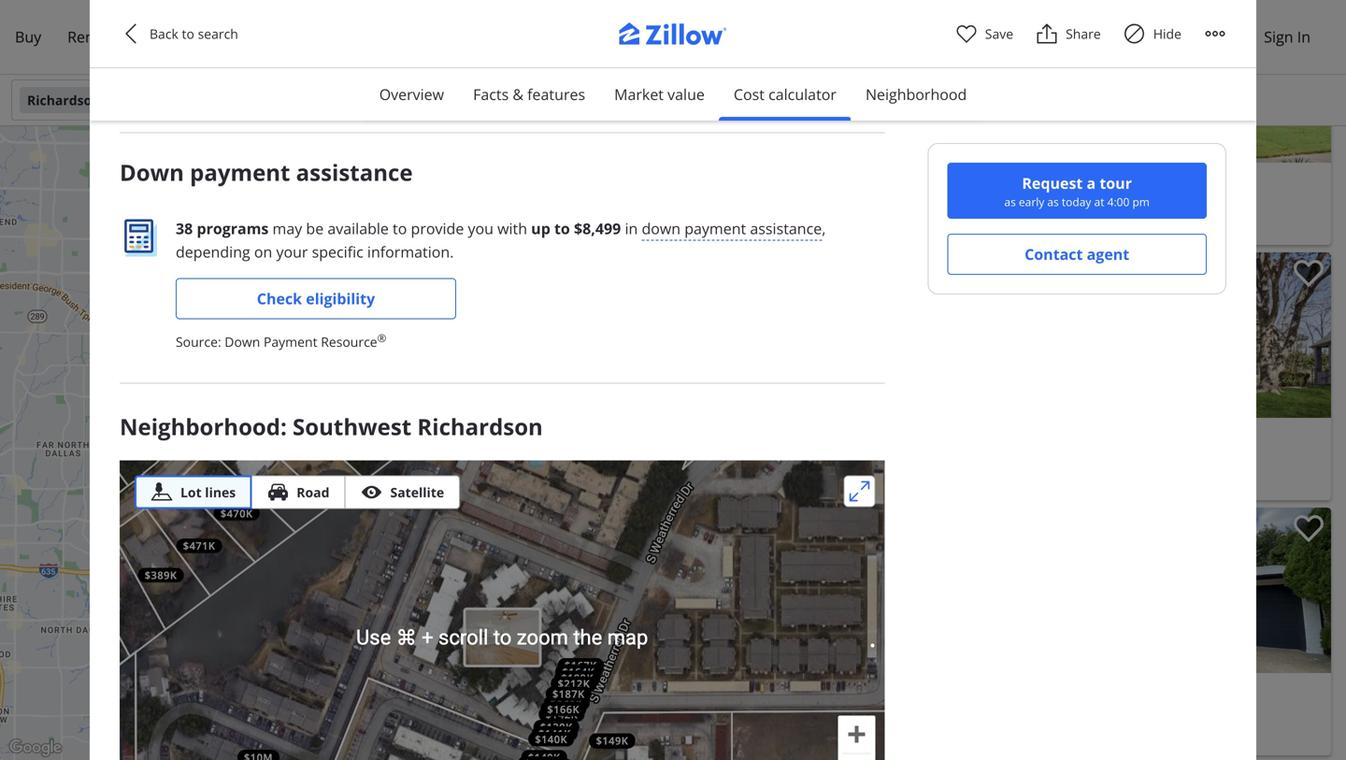 Task type: describe. For each thing, give the bounding box(es) containing it.
1 as from the left
[[1004, 194, 1016, 209]]

save this home image for chevron right image corresponding to property images, use arrow keys to navigate, image 1 of 27 group corresponding to 206 trailridge dr, richardson, tx 75081 link to the right save this home button
[[955, 5, 984, 32]]

509k
[[297, 382, 321, 396]]

house for $1,389,999
[[1165, 195, 1205, 213]]

1 vertical spatial assistance
[[750, 218, 822, 238]]

property images, use arrow keys to navigate, image 1 of 27 group for the bottom 206 trailridge dr, richardson, tx 75081 link
[[0, 248, 735, 417]]

$470k
[[221, 506, 253, 520]]

offer.
[[510, 12, 548, 32]]

- for $1,389,999
[[1158, 195, 1162, 213]]

1 horizontal spatial $149k
[[596, 734, 629, 748]]

satellite
[[390, 483, 444, 501]]

$145k
[[562, 665, 595, 679]]

road button
[[251, 475, 345, 509]]

house for $399,900
[[826, 705, 865, 723]]

0 vertical spatial $175k link
[[555, 671, 600, 685]]

chevron right image for save this home button inside the map region
[[436, 320, 458, 342]]

2 for 2 bds
[[715, 450, 722, 468]]

$142k for $142k $149k
[[562, 665, 595, 679]]

chevron right image inside property images, use arrow keys to navigate, image 1 of 37 group
[[1300, 324, 1322, 346]]

property images, use arrow keys to navigate, image 1 of 13 group
[[660, 252, 992, 418]]

main navigation
[[0, 0, 1346, 75]]

house for $369,000
[[366, 446, 405, 464]]

manage
[[973, 27, 1029, 47]]

resource
[[321, 333, 377, 351]]

1 vertical spatial 206 trailridge dr, richardson, tx 75081 link
[[208, 466, 460, 489]]

2pm
[[1091, 261, 1115, 277]]

search
[[198, 25, 238, 43]]

down inside source: down payment resource ®
[[225, 333, 260, 351]]

property images, use arrow keys to navigate, image 1 of 21 group
[[660, 508, 992, 677]]

1 vertical spatial $141k
[[539, 726, 571, 741]]

to left make at the top of the page
[[352, 12, 366, 32]]

richardson, for $399,900
[[769, 728, 841, 746]]

$175k for bottom $175k link
[[596, 734, 629, 748]]

1901 cornell dr, richardson, tx 75081 image
[[660, 508, 992, 673]]

0 vertical spatial $167k link
[[558, 658, 604, 672]]

weatherred
[[704, 473, 777, 490]]

$164k for $164k
[[562, 665, 595, 679]]

$161k link
[[551, 677, 597, 691]]

$142k for $142k
[[596, 734, 629, 748]]

up
[[531, 218, 550, 238]]

lot
[[180, 483, 202, 501]]

to right back at the left of the page
[[182, 25, 194, 43]]

map region containing $389k $471k $470k $640k
[[0, 346, 899, 760]]

1 vertical spatial $175k link
[[590, 734, 635, 748]]

terms of use link
[[496, 748, 551, 760]]

ba for $1,389,999
[[1065, 195, 1080, 213]]

440k link
[[312, 490, 349, 507]]

203 island dr, richardson, tx 75081 image
[[999, 508, 1331, 673]]

back to search
[[150, 25, 238, 43]]

chevron left image for property images, use arrow keys to navigate, image 1 of 27 group corresponding to 206 trailridge dr, richardson, tx 75081 link to the right
[[669, 69, 692, 91]]

$471k
[[183, 539, 216, 553]]

save this home image
[[955, 260, 984, 287]]

2 vertical spatial $142k link
[[590, 734, 635, 748]]

$304k
[[596, 734, 629, 748]]

programs
[[197, 218, 269, 238]]

0 vertical spatial $165k
[[565, 658, 597, 672]]

$178k link
[[590, 734, 635, 748]]

rentals
[[1033, 27, 1084, 47]]

tour
[[1100, 173, 1132, 193]]

$172k inside $176k $172k
[[558, 677, 590, 691]]

1 vertical spatial $167k link
[[590, 734, 635, 748]]

$220k link
[[590, 734, 635, 748]]

- house for sale for $369,000
[[358, 446, 454, 464]]

for for $1,389,999
[[1208, 195, 1226, 213]]

save this home image for chevron right image within the property images, use arrow keys to navigate, image 1 of 40 'group'
[[1294, 5, 1324, 32]]

$210k link
[[590, 734, 635, 748]]

open: sat. 12-2pm
[[1014, 261, 1115, 277]]

bds up s
[[678, 450, 701, 468]]

manage rentals
[[973, 27, 1084, 47]]

dr, for $399,900
[[748, 728, 766, 746]]

1 horizontal spatial richardson
[[417, 411, 543, 442]]

for for $369,000
[[409, 446, 426, 464]]

$111k link
[[590, 734, 635, 748]]

1 vertical spatial $205k link
[[590, 734, 635, 748]]

2 up 982
[[668, 450, 675, 468]]

75081 for $369,000
[[409, 469, 447, 486]]

1129
[[1007, 217, 1037, 235]]

minus image
[[600, 715, 619, 734]]

sqft up dr
[[781, 450, 804, 468]]

$169k link
[[558, 658, 604, 672]]

richardson, for $369,000
[[316, 469, 388, 486]]

filters element
[[0, 75, 1346, 126]]

property images, use arrow keys to navigate, image 1 of 37 group
[[999, 252, 1331, 422]]

$158k link
[[590, 734, 635, 748]]

payment
[[264, 333, 317, 351]]

0 vertical spatial $167k
[[565, 658, 597, 672]]

see how much you could borrow to make a competitive offer.
[[120, 12, 548, 32]]

0 vertical spatial $212k link
[[551, 677, 597, 691]]

1129 melrose dr, richardson, tx 75080 image
[[999, 0, 1331, 163]]

price cut: $29,100 (nov 21)
[[675, 517, 820, 532]]

$127k
[[561, 671, 594, 685]]

save this home image for chevron right image corresponding to save this home button inside the map region
[[430, 256, 460, 283]]

bds for $369,000
[[218, 446, 241, 464]]

error
[[620, 748, 639, 760]]

chevron down image
[[669, 93, 684, 108]]

$203k inside $212k $203k
[[596, 734, 629, 748]]

to up information.
[[393, 218, 407, 238]]

1 vertical spatial $149k link
[[590, 734, 635, 748]]

509k link
[[290, 381, 327, 398]]

neighborhood: southwest richardson
[[120, 411, 543, 442]]

buy link
[[2, 15, 54, 59]]

0 horizontal spatial assistance
[[296, 157, 413, 187]]

440k
[[319, 492, 342, 506]]

agent
[[1087, 244, 1130, 264]]

loans
[[222, 27, 264, 47]]

1 vertical spatial payment
[[685, 218, 746, 238]]

property images, use arrow keys to navigate, image 1 of 39 group
[[999, 508, 1331, 677]]

terms
[[496, 748, 522, 760]]

1,692 sqft
[[295, 446, 355, 464]]

$198k
[[596, 734, 629, 748]]

$187k
[[553, 687, 585, 701]]

pm
[[1133, 194, 1150, 209]]

0 vertical spatial a
[[413, 12, 421, 32]]

much
[[182, 12, 222, 32]]

qualified
[[514, 65, 580, 85]]

get
[[454, 65, 480, 85]]

0 vertical spatial 75081
[[869, 217, 907, 235]]

0 horizontal spatial payment
[[190, 157, 290, 187]]

$186k
[[596, 734, 629, 748]]

206 for 206 trailridge dr, richardson, tx 75081 link to the right
[[668, 217, 690, 235]]

cost calculator button
[[719, 68, 852, 121]]

$128k
[[596, 734, 629, 748]]

$221k
[[596, 734, 629, 748]]

$149k inside $142k $149k
[[561, 671, 594, 685]]

borrow
[[297, 12, 348, 32]]

home loans
[[176, 27, 264, 47]]

save this home button for "property images, use arrow keys to navigate, image 1 of 39" group
[[1279, 508, 1331, 560]]

sign in
[[1264, 27, 1311, 47]]

0 vertical spatial $165k link
[[558, 658, 604, 672]]

$199k
[[561, 671, 594, 685]]

share image
[[1036, 22, 1058, 45]]

map view toggle buttons group
[[135, 475, 460, 509]]

ba for $369,000
[[266, 446, 281, 464]]

0 vertical spatial $205k
[[558, 677, 590, 691]]

a for request
[[1087, 173, 1096, 193]]

$166k inside "$166k $145k"
[[565, 658, 597, 672]]

see
[[120, 12, 145, 32]]

1 horizontal spatial $205k
[[596, 734, 629, 748]]

$198k link
[[590, 734, 635, 748]]

982 s weatherred dr #c, richardson, tx 75080 link
[[668, 470, 984, 493]]

dr, for $369,000
[[294, 469, 313, 486]]

$189k link
[[590, 734, 635, 748]]

lines
[[205, 483, 236, 501]]

could
[[255, 12, 293, 32]]

neighborhood
[[866, 84, 967, 104]]

on
[[254, 242, 272, 262]]

calculator
[[769, 84, 837, 104]]

down
[[642, 218, 681, 238]]

315k link
[[209, 345, 246, 362]]

save this home button for property images, use arrow keys to navigate, image 1 of 27 group corresponding to 206 trailridge dr, richardson, tx 75081 link to the right
[[940, 0, 992, 50]]

4 for $1,389,999
[[1007, 195, 1014, 213]]

request
[[1022, 173, 1083, 193]]

sign in link
[[1251, 15, 1324, 59]]

manage rentals link
[[960, 15, 1097, 59]]

1 horizontal spatial $140k link
[[590, 734, 635, 748]]

1 horizontal spatial you
[[468, 218, 494, 238]]

report a map error link
[[562, 748, 639, 760]]

0 vertical spatial $141k link
[[544, 696, 590, 710]]

4 bds for $399,900
[[668, 705, 701, 723]]

lot image
[[151, 481, 173, 504]]

dr, for $1,389,999
[[1093, 217, 1111, 235]]

400k
[[227, 486, 251, 500]]

report a map error
[[562, 748, 639, 760]]

2 bds
[[668, 450, 701, 468]]

more image
[[1204, 22, 1227, 45]]

map data ©2024 google
[[383, 748, 485, 760]]

market value button
[[599, 68, 720, 121]]

google image
[[5, 736, 66, 760]]

$212k for $212k
[[596, 734, 629, 748]]

$164k for $164k $254k
[[562, 665, 595, 679]]

shortcuts
[[332, 748, 372, 760]]

lot lines
[[180, 483, 236, 501]]

$254k inside $164k $254k
[[596, 734, 629, 748]]

1 horizontal spatial 75080
[[1208, 217, 1245, 235]]

455k
[[219, 549, 243, 563]]

2 for 4 bds
[[715, 705, 722, 723]]

4:00
[[1107, 194, 1130, 209]]

206 for the bottom 206 trailridge dr, richardson, tx 75081 link
[[208, 469, 230, 486]]

0 vertical spatial $176k link
[[555, 671, 600, 685]]

chevron left image left back at the left of the page
[[120, 22, 142, 45]]

1 horizontal spatial 206 trailridge dr, richardson, tx 75081 link
[[668, 215, 984, 237]]

1 vertical spatial 75080
[[915, 473, 953, 490]]

may
[[273, 218, 302, 238]]

1 vertical spatial $172k link
[[590, 734, 635, 748]]



Task type: vqa. For each thing, say whether or not it's contained in the screenshot.
DEBT-TO-INCOME CALCULATOR link
no



Task type: locate. For each thing, give the bounding box(es) containing it.
lot lines button
[[135, 475, 252, 509]]

$199k link
[[555, 671, 600, 685]]

- house for sale for $1,389,999
[[1158, 195, 1253, 213]]

1 horizontal spatial 4
[[1007, 195, 1014, 213]]

1 vertical spatial $212k link
[[590, 734, 635, 748]]

for
[[1208, 195, 1226, 213], [409, 446, 426, 464], [858, 450, 876, 468], [869, 705, 886, 723]]

assistance
[[296, 157, 413, 187], [750, 218, 822, 238]]

1 horizontal spatial down
[[225, 333, 260, 351]]

- house for sale up satellite button
[[358, 446, 454, 464]]

bds up 1901
[[678, 705, 701, 723]]

0 horizontal spatial 206 trailridge dr, richardson, tx 75081 link
[[208, 466, 460, 489]]

$182k
[[596, 734, 629, 748]]

source:
[[176, 333, 221, 351]]

1 horizontal spatial assistance
[[750, 218, 822, 238]]

$164k inside $164k $254k
[[562, 665, 595, 679]]

chevron left image for "property images, use arrow keys to navigate, image 1 of 21" group
[[669, 579, 692, 602]]

heart image
[[955, 22, 978, 45]]

1 vertical spatial $176k
[[596, 734, 629, 748]]

chevron down image
[[374, 93, 389, 108], [494, 93, 509, 108], [814, 93, 829, 108], [928, 93, 943, 108], [553, 721, 566, 734]]

- house for sale up 1129 melrose dr, richardson, tx 75080 link
[[1158, 195, 1253, 213]]

0 horizontal spatial $175k
[[561, 671, 594, 685]]

0 vertical spatial 206 trailridge dr, richardson, tx 75081
[[668, 217, 907, 235]]

0 vertical spatial $205k link
[[551, 677, 597, 691]]

2 ba for $369,000
[[255, 446, 281, 464]]

$185k link
[[590, 734, 635, 748]]

2 as from the left
[[1047, 194, 1059, 209]]

1 vertical spatial down
[[225, 333, 260, 351]]

as
[[1004, 194, 1016, 209], [1047, 194, 1059, 209]]

for up 1129 melrose dr, richardson, tx 75080 link
[[1208, 195, 1226, 213]]

1 vertical spatial - house for sale
[[358, 446, 454, 464]]

plus image
[[600, 666, 619, 686]]

market value
[[614, 84, 705, 104]]

2 ba up $640k
[[255, 446, 281, 464]]

$216k
[[596, 734, 629, 748]]

0 vertical spatial 206
[[668, 217, 690, 235]]

tx inside filters element
[[104, 91, 120, 109]]

chevron left image
[[120, 22, 142, 45], [669, 69, 692, 91], [209, 320, 232, 342], [669, 579, 692, 602]]

0 horizontal spatial $172k
[[558, 677, 590, 691]]

0 horizontal spatial 4
[[668, 705, 675, 723]]

2 ba for $399,900
[[715, 705, 741, 723]]

save this home button for property images, use arrow keys to navigate, image 1 of 40 'group' at top right
[[1279, 0, 1331, 50]]

$151k link
[[556, 665, 601, 679], [556, 665, 601, 679], [555, 671, 600, 685], [590, 734, 635, 748], [590, 734, 635, 748], [590, 734, 635, 748], [590, 734, 635, 748], [590, 734, 635, 748], [590, 734, 635, 748], [590, 734, 635, 748], [590, 734, 635, 748]]

chevron left image down the price
[[669, 579, 692, 602]]

1 vertical spatial $176k link
[[590, 734, 635, 748]]

0 vertical spatial $172k link
[[551, 677, 597, 691]]

1 vertical spatial you
[[468, 218, 494, 238]]

- house for sale for $399,900
[[818, 705, 914, 723]]

4 up 1901
[[668, 705, 675, 723]]

1 vertical spatial $205k
[[596, 734, 629, 748]]

sale up 1129 melrose dr, richardson, tx 75080 link
[[1229, 195, 1253, 213]]

&
[[513, 84, 524, 104]]

a inside request a tour as early as today at 4:00 pm
[[1087, 173, 1096, 193]]

2 horizontal spatial 4
[[1054, 195, 1062, 213]]

$149k link
[[555, 671, 600, 685], [590, 734, 635, 748]]

payment
[[190, 157, 290, 187], [685, 218, 746, 238]]

chevron left image for property images, use arrow keys to navigate, image 1 of 27 group within the the map region
[[209, 320, 232, 342]]

$163k link
[[590, 734, 635, 748], [590, 734, 635, 748]]

down right source:
[[225, 333, 260, 351]]

payment up "programs"
[[190, 157, 290, 187]]

save this home image inside the map region
[[430, 256, 460, 283]]

property images, use arrow keys to navigate, image 1 of 27 group
[[660, 0, 992, 167], [0, 248, 735, 417]]

$166k
[[565, 658, 597, 672], [565, 658, 597, 672], [565, 658, 597, 672], [562, 665, 595, 679], [547, 702, 580, 716]]

0 horizontal spatial down
[[120, 157, 184, 187]]

a up at at right
[[1087, 173, 1096, 193]]

sale for $399,900
[[890, 705, 914, 723]]

sale up 1901 cornell dr, richardson, tx 75081 link
[[890, 705, 914, 723]]

expand image
[[845, 476, 874, 506]]

save this home button
[[940, 0, 992, 50], [1279, 0, 1331, 50], [415, 248, 467, 301], [940, 252, 992, 305], [1279, 252, 1331, 305], [1279, 508, 1331, 560]]

ba for $399,900
[[726, 705, 741, 723]]

check eligibility button
[[176, 278, 456, 319]]

2 horizontal spatial house
[[1165, 195, 1205, 213]]

bds right 3
[[218, 446, 241, 464]]

#c,
[[798, 473, 818, 490]]

$8,499
[[574, 218, 621, 238]]

0 horizontal spatial a
[[413, 12, 421, 32]]

save this home image
[[955, 5, 984, 32], [1294, 5, 1324, 32], [430, 256, 460, 283], [1294, 260, 1324, 287], [1294, 515, 1324, 543]]

ba up $640k
[[266, 446, 281, 464]]

as left early on the top of the page
[[1004, 194, 1016, 209]]

chevron right image inside property images, use arrow keys to navigate, image 1 of 40 'group'
[[1300, 69, 1322, 91]]

0 horizontal spatial 206 trailridge dr, richardson, tx 75081
[[208, 469, 447, 486]]

southwest
[[293, 411, 412, 442]]

bds for $399,900
[[678, 705, 701, 723]]

bds up "1129"
[[1018, 195, 1040, 213]]

for inside the map region
[[409, 446, 426, 464]]

0 horizontal spatial $140k
[[535, 732, 568, 746]]

$29,100
[[730, 517, 772, 532]]

206 trailridge dr, richardson, tx 75081 inside the map region
[[208, 469, 447, 486]]

0 vertical spatial $149k
[[561, 671, 594, 685]]

1 horizontal spatial 206 trailridge dr, richardson, tx 75081
[[668, 217, 907, 235]]

bds inside the map region
[[218, 446, 241, 464]]

1 horizontal spatial as
[[1047, 194, 1059, 209]]

0 horizontal spatial 206
[[208, 469, 230, 486]]

car image
[[267, 481, 289, 504]]

2 ba up cornell
[[715, 705, 741, 723]]

1,692
[[295, 446, 328, 464]]

0 horizontal spatial 75080
[[915, 473, 953, 490]]

sqft up 1901 cornell dr, richardson, tx 75081
[[792, 705, 815, 723]]

$175k for top $175k link
[[561, 671, 594, 685]]

$176k inside $176k $172k
[[561, 671, 594, 685]]

$141k link up use
[[532, 726, 578, 741]]

4 left early on the top of the page
[[1007, 195, 1014, 213]]

for for $399,900
[[869, 705, 886, 723]]

property images, use arrow keys to navigate, image 1 of 40 group
[[999, 0, 1331, 167]]

sqft for $1,389,999
[[1131, 195, 1154, 213]]

$176k link
[[555, 671, 600, 685], [590, 734, 635, 748]]

your
[[276, 242, 308, 262]]

4 bds up 1901
[[668, 705, 701, 723]]

$127k link
[[555, 671, 600, 685]]

house up 1129 melrose dr, richardson, tx 75080 link
[[1165, 195, 1205, 213]]

cornell
[[701, 728, 744, 746]]

1 map region from the top
[[0, 119, 832, 760]]

0 horizontal spatial you
[[225, 12, 251, 32]]

map region
[[0, 119, 832, 760], [0, 346, 899, 760]]

550k
[[207, 511, 231, 525]]

for right condo
[[858, 450, 876, 468]]

save this home button for property images, use arrow keys to navigate, image 1 of 13 group
[[940, 252, 992, 305]]

1 vertical spatial $165k
[[596, 734, 629, 748]]

38
[[176, 218, 193, 238]]

2 vertical spatial $142k
[[596, 734, 629, 748]]

- house for sale up 1901 cornell dr, richardson, tx 75081 link
[[818, 705, 914, 723]]

1 horizontal spatial trailridge
[[693, 217, 751, 235]]

0 vertical spatial trailridge
[[693, 217, 751, 235]]

1 horizontal spatial a
[[592, 748, 597, 760]]

$171k link
[[590, 734, 635, 748]]

1,906
[[755, 705, 788, 723]]

0 vertical spatial house
[[1165, 195, 1205, 213]]

206 trailridge dr, richardson, tx 75081 image
[[660, 0, 992, 163], [200, 248, 467, 414], [467, 248, 735, 414]]

chevron right image
[[1300, 579, 1322, 602]]

value
[[668, 84, 705, 104]]

$141k up use
[[539, 726, 571, 741]]

dr, down the 4,000
[[1093, 217, 1111, 235]]

request a tour as early as today at 4:00 pm
[[1004, 173, 1150, 209]]

save this home button for property images, use arrow keys to navigate, image 1 of 27 group within the the map region
[[415, 248, 467, 301]]

1 horizontal spatial $140k
[[596, 734, 629, 748]]

$142k inside $141k $142k $120k $141k $140k
[[546, 707, 578, 721]]

down up the 38
[[120, 157, 184, 187]]

bds for $1,389,999
[[1018, 195, 1040, 213]]

hide image
[[1123, 22, 1146, 45]]

0 horizontal spatial $176k
[[561, 671, 594, 685]]

$203k
[[596, 734, 629, 748], [596, 734, 629, 748]]

- right pm
[[1158, 195, 1162, 213]]

1 vertical spatial richardson
[[417, 411, 543, 442]]

0 vertical spatial payment
[[190, 157, 290, 187]]

206 trailridge dr, richardson, tx 75081 for 206 trailridge dr, richardson, tx 75081 link to the right
[[668, 217, 907, 235]]

sqft for $399,900
[[792, 705, 815, 723]]

$210k
[[596, 734, 629, 748]]

575k
[[196, 444, 220, 458]]

eye open image
[[360, 481, 383, 504]]

richardson inside filters element
[[27, 91, 100, 109]]

$205k link
[[551, 677, 597, 691], [590, 734, 635, 748]]

dollar sign image
[[424, 64, 447, 86]]

chevron left image up 315k
[[209, 320, 232, 342]]

0 vertical spatial $142k link
[[556, 665, 601, 679]]

house up eye open image
[[366, 446, 405, 464]]

a for report
[[592, 748, 597, 760]]

2 inside the map region
[[255, 446, 262, 464]]

0 horizontal spatial as
[[1004, 194, 1016, 209]]

$178k
[[596, 734, 629, 748]]

2 ba up weatherred
[[715, 450, 741, 468]]

1 vertical spatial $165k link
[[590, 734, 635, 748]]

tx inside the map region
[[391, 469, 406, 486]]

sqft for $369,000
[[332, 446, 355, 464]]

a left map
[[592, 748, 597, 760]]

map region containing $369,000
[[0, 119, 832, 760]]

melrose
[[1040, 217, 1089, 235]]

dr, down the 1,692
[[294, 469, 313, 486]]

richardson down "rent" link
[[27, 91, 100, 109]]

$155k link
[[590, 734, 635, 748]]

market
[[614, 84, 664, 104]]

0 vertical spatial $175k
[[561, 671, 594, 685]]

richardson up satellite
[[417, 411, 543, 442]]

206 down 3 bds
[[208, 469, 230, 486]]

richardson, for $1,389,999
[[1114, 217, 1186, 235]]

2 vertical spatial a
[[592, 748, 597, 760]]

sale right condo
[[879, 450, 904, 468]]

sqft inside the map region
[[332, 446, 355, 464]]

google
[[456, 748, 485, 760]]

richardson, inside the map region
[[316, 469, 388, 486]]

1 vertical spatial property images, use arrow keys to navigate, image 1 of 27 group
[[0, 248, 735, 417]]

1209 creekwood dr, garland, tx 75044 image
[[999, 252, 1331, 418]]

0 vertical spatial $141k
[[551, 696, 583, 710]]

$369,000
[[208, 420, 288, 445]]

down payment assistance image
[[120, 217, 161, 258]]

property images, use arrow keys to navigate, image 1 of 27 group for 206 trailridge dr, richardson, tx 75081 link to the right
[[660, 0, 992, 167]]

1 vertical spatial $149k
[[596, 734, 629, 748]]

dr, inside 1901 cornell dr, richardson, tx 75081 link
[[748, 728, 766, 746]]

$164k
[[562, 665, 595, 679], [562, 665, 595, 679]]

1 vertical spatial $141k link
[[532, 726, 578, 741]]

sale for $1,389,999
[[1229, 195, 1253, 213]]

2 vertical spatial - house for sale
[[818, 705, 914, 723]]

1 vertical spatial $172k
[[596, 734, 629, 748]]

dr, inside the map region
[[294, 469, 313, 486]]

$254k
[[596, 734, 629, 748], [596, 734, 629, 748]]

- inside the map region
[[358, 446, 363, 464]]

2 up cornell
[[715, 705, 722, 723]]

$212k inside $212k $203k
[[558, 677, 590, 691]]

$141k link down $173k
[[544, 696, 590, 710]]

75081 inside the map region
[[409, 469, 447, 486]]

- down southwest
[[358, 446, 363, 464]]

2 down $369,000
[[255, 446, 262, 464]]

0 vertical spatial you
[[225, 12, 251, 32]]

features
[[527, 84, 585, 104]]

206 trailridge dr, richardson, tx 75081 for the bottom 206 trailridge dr, richardson, tx 75081 link
[[208, 469, 447, 486]]

$140k
[[535, 732, 568, 746], [596, 734, 629, 748]]

2 up weatherred
[[715, 450, 722, 468]]

$145k link
[[556, 665, 601, 679]]

206 right "in"
[[668, 217, 690, 235]]

75080
[[1208, 217, 1245, 235], [915, 473, 953, 490]]

sqft down southwest
[[332, 446, 355, 464]]

®
[[377, 330, 386, 345]]

0 horizontal spatial $140k link
[[529, 732, 574, 746]]

open:
[[1014, 261, 1048, 277]]

4 left today
[[1054, 195, 1062, 213]]

$182k link
[[590, 734, 635, 748]]

you left with
[[468, 218, 494, 238]]

982 s weatherred dr #c, richardson, tx 75080 image
[[660, 252, 992, 418]]

400k link
[[220, 485, 257, 502]]

map
[[599, 748, 618, 760]]

0 vertical spatial richardson
[[27, 91, 100, 109]]

$152k link
[[590, 734, 635, 748], [590, 734, 635, 748]]

$176k for $176k
[[596, 734, 629, 748]]

property images, use arrow keys to navigate, image 1 of 27 group inside the map region
[[0, 248, 735, 417]]

eligibility
[[306, 288, 375, 308]]

check eligibility
[[257, 288, 375, 308]]

4 bds for $1,389,999
[[1007, 195, 1040, 213]]

206 inside the map region
[[208, 469, 230, 486]]

$165k link
[[558, 658, 604, 672], [590, 734, 635, 748]]

- for $399,900
[[818, 705, 823, 723]]

1 vertical spatial $167k
[[596, 734, 629, 748]]

0 horizontal spatial $205k
[[558, 677, 590, 691]]

a
[[413, 12, 421, 32], [1087, 173, 1096, 193], [592, 748, 597, 760]]

house up 1901 cornell dr, richardson, tx 75081 link
[[826, 705, 865, 723]]

2 for 3 bds
[[255, 446, 262, 464]]

1 horizontal spatial 206
[[668, 217, 690, 235]]

keyboard shortcuts button
[[291, 748, 372, 760]]

payment right down
[[685, 218, 746, 238]]

4
[[1007, 195, 1014, 213], [1054, 195, 1062, 213], [668, 705, 675, 723]]

0 vertical spatial down
[[120, 157, 184, 187]]

$140k inside $141k $142k $120k $141k $140k
[[535, 732, 568, 746]]

2 horizontal spatial - house for sale
[[1158, 195, 1253, 213]]

315k
[[215, 346, 239, 360]]

check
[[257, 288, 302, 308]]

1 vertical spatial $142k link
[[539, 707, 585, 721]]

$159k
[[558, 677, 590, 691], [596, 734, 629, 748], [596, 734, 629, 748], [596, 734, 629, 748]]

chevron right image for property images, use arrow keys to navigate, image 1 of 40 'group' at top right's save this home button
[[1300, 69, 1322, 91]]

1 horizontal spatial - house for sale
[[818, 705, 914, 723]]

chevron left image up chevron down image
[[669, 69, 692, 91]]

455k link
[[213, 548, 250, 564]]

for up 1901 cornell dr, richardson, tx 75081 link
[[869, 705, 886, 723]]

zillow logo image
[[598, 22, 748, 55]]

0 vertical spatial 206 trailridge dr, richardson, tx 75081 link
[[668, 215, 984, 237]]

facts & features
[[473, 84, 585, 104]]

you left could at left top
[[225, 12, 251, 32]]

$470k link
[[214, 506, 260, 520]]

- house for sale inside the map region
[[358, 446, 454, 464]]

sale up satellite
[[430, 446, 454, 464]]

1 vertical spatial $175k
[[596, 734, 629, 748]]

$221k link
[[590, 734, 635, 748]]

$149k
[[561, 671, 594, 685], [596, 734, 629, 748]]

ba inside the map region
[[266, 446, 281, 464]]

to right up at the top of the page
[[554, 218, 570, 238]]

1 vertical spatial 206 trailridge dr, richardson, tx 75081
[[208, 469, 447, 486]]

- up 1901 cornell dr, richardson, tx 75081 link
[[818, 705, 823, 723]]

chevron right image for property images, use arrow keys to navigate, image 1 of 27 group corresponding to 206 trailridge dr, richardson, tx 75081 link to the right save this home button
[[960, 69, 983, 91]]

sale for $369,000
[[430, 446, 454, 464]]

chevron left image inside "property images, use arrow keys to navigate, image 1 of 21" group
[[669, 579, 692, 602]]

for up satellite
[[409, 446, 426, 464]]

$142k inside $142k $149k
[[562, 665, 595, 679]]

sell
[[126, 27, 150, 47]]

as down request
[[1047, 194, 1059, 209]]

$212k for $212k $203k
[[558, 677, 590, 691]]

sale inside the map region
[[430, 446, 454, 464]]

2 horizontal spatial a
[[1087, 173, 1096, 193]]

$176k for $176k $172k
[[561, 671, 594, 685]]

1 vertical spatial 75081
[[409, 469, 447, 486]]

1 horizontal spatial payment
[[685, 218, 746, 238]]

$141k down $173k
[[551, 696, 583, 710]]

$142k
[[562, 665, 595, 679], [546, 707, 578, 721], [596, 734, 629, 748]]

$141k link
[[544, 696, 590, 710], [532, 726, 578, 741]]

save this home button inside the map region
[[415, 248, 467, 301]]

0 vertical spatial $142k
[[562, 665, 595, 679]]

$142k link
[[556, 665, 601, 679], [539, 707, 585, 721], [590, 734, 635, 748]]

1901 cornell dr, richardson, tx 75081
[[668, 728, 900, 746]]

4 bds up "1129"
[[1007, 195, 1040, 213]]

a right make at the top of the page
[[413, 12, 421, 32]]

sqft right 4:00
[[1131, 195, 1154, 213]]

0 vertical spatial $176k
[[561, 671, 594, 685]]

75081 for $399,900
[[863, 728, 900, 746]]

advertise
[[1111, 27, 1176, 47]]

- up 982 s weatherred dr #c, richardson, tx 75080
[[807, 450, 812, 468]]

$141k $142k $120k $141k $140k
[[535, 696, 583, 746]]

$160k link
[[590, 734, 635, 748]]

chevron left image
[[1009, 69, 1031, 91]]

0 vertical spatial 4 bds
[[1007, 195, 1040, 213]]

house inside the map region
[[366, 446, 405, 464]]

$144k
[[596, 734, 629, 748], [596, 734, 629, 748]]

1 vertical spatial $212k
[[596, 734, 629, 748]]

ba up weatherred
[[726, 450, 741, 468]]

0 horizontal spatial trailridge
[[233, 469, 291, 486]]

provide
[[411, 218, 464, 238]]

0 vertical spatial $149k link
[[555, 671, 600, 685]]

$167k link
[[558, 658, 604, 672], [590, 734, 635, 748]]

0 horizontal spatial 4 bds
[[668, 705, 701, 723]]

trailridge inside the map region
[[233, 469, 291, 486]]

chevron right image
[[960, 69, 983, 91], [1300, 69, 1322, 91], [436, 320, 458, 342], [1300, 324, 1322, 346]]

0 horizontal spatial house
[[366, 446, 405, 464]]

ba up cornell
[[726, 705, 741, 723]]

0 horizontal spatial $212k
[[558, 677, 590, 691]]

contact agent
[[1025, 244, 1130, 264]]

- for $369,000
[[358, 446, 363, 464]]

$184k
[[596, 734, 629, 748], [596, 734, 629, 748]]

dr, inside 1129 melrose dr, richardson, tx 75080 link
[[1093, 217, 1111, 235]]

buy
[[15, 27, 41, 47]]

dr, down 1,906
[[748, 728, 766, 746]]

4 for $399,900
[[668, 705, 675, 723]]

at
[[1094, 194, 1105, 209]]

dr, left ','
[[754, 217, 773, 235]]

ba up melrose at the right top
[[1065, 195, 1080, 213]]

skip link list tab list
[[364, 68, 982, 122]]

$141k
[[551, 696, 583, 710], [539, 726, 571, 741]]

2 map region from the top
[[0, 346, 899, 760]]

$153k link
[[590, 734, 635, 748]]

neighborhood:
[[120, 411, 287, 442]]

$153k
[[596, 734, 629, 748]]

map
[[383, 748, 402, 760]]



